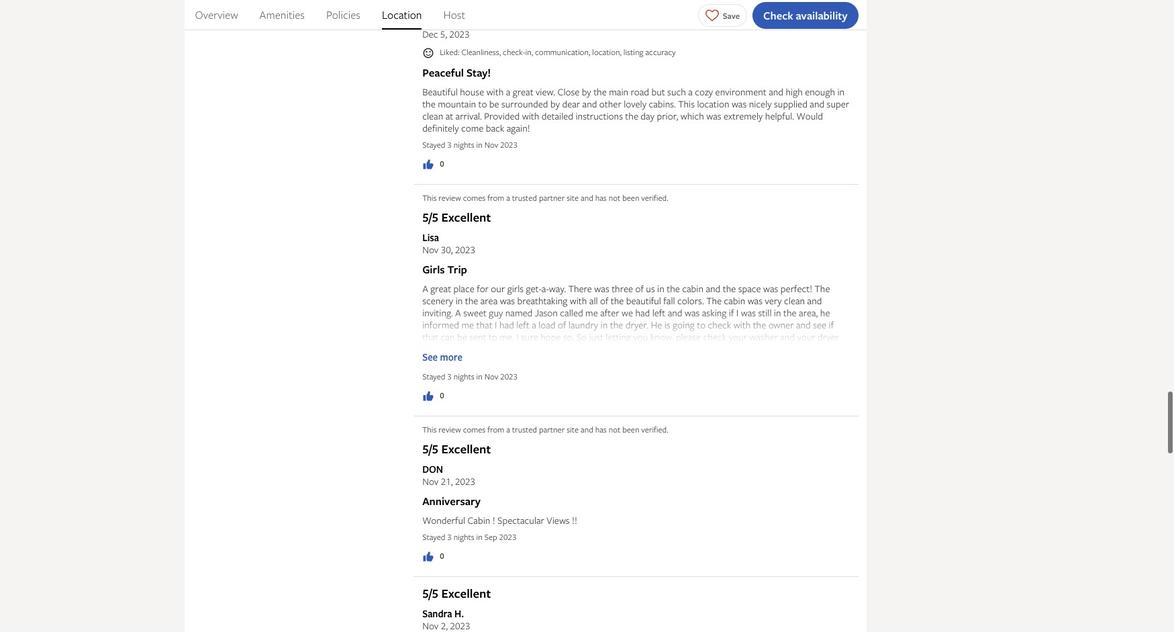 Task type: locate. For each thing, give the bounding box(es) containing it.
1 nights from the top
[[454, 139, 475, 150]]

mountain
[[438, 97, 476, 110]]

3 3 from the top
[[448, 531, 452, 543]]

stayed 3 nights in nov 2023
[[423, 139, 518, 150], [423, 371, 518, 382]]

1 horizontal spatial be
[[490, 97, 499, 110]]

review inside this review comes from a trusted partner site and has not been verified. 5/5 excellent lisa nov 30, 2023
[[439, 192, 461, 204]]

2 from from the top
[[488, 424, 505, 435]]

2 horizontal spatial be
[[625, 379, 634, 392]]

h.
[[455, 607, 464, 620]]

small image
[[423, 47, 435, 59]]

band-
[[493, 355, 516, 367]]

nights for girls trip
[[454, 371, 475, 382]]

1 horizontal spatial for
[[477, 282, 489, 295]]

hope
[[541, 330, 561, 343]]

site inside this review comes from a trusted partner site and has not been verified. 5/5 excellent don nov 21, 2023 anniversary wonderful cabin ! spectacular views !!
[[567, 424, 579, 435]]

a great place for our girls get-a-way. there was three of us in the cabin and the space was perfect! the scenery in the area was breathtaking with all of the beautiful fall colors. the cabin was very clean and inviting. a sweet guy named jason called me after we had left and was asking if i was still in the area, he informed me that i had left a load of laundry in the dryer. he is going to check with the owner and see if that can be sent to me, i sure hope so. so just letting you know, please check your washer and your dryer when you leave. also, i slid on the gravel and busted my knee, and was upset with myself that i did not to think to pack any band-aids or first aid items. i did find a first aid kit on the top shelf in the laundry room and was able to have everything in it that i needed so that helped me out a lot.  i would highly recommend this cabin for a small group of people and i plan to be back again.
[[423, 282, 841, 392]]

he
[[651, 318, 662, 331]]

for
[[477, 282, 489, 295], [463, 379, 475, 392]]

did left room
[[797, 343, 810, 355]]

helpful.
[[766, 110, 795, 122]]

2 vertical spatial 3
[[448, 531, 452, 543]]

and inside this review comes from a trusted partner site and has not been verified. 5/5 excellent lisa nov 30, 2023
[[581, 192, 594, 204]]

shelf
[[737, 355, 756, 367]]

1 horizontal spatial did
[[797, 343, 810, 355]]

0 vertical spatial verified.
[[642, 192, 669, 204]]

cleanliness,
[[462, 47, 501, 58]]

2023 right 30,
[[455, 243, 475, 256]]

anniversary
[[423, 494, 481, 508]]

in right us at the top right of page
[[658, 282, 665, 295]]

beautiful
[[423, 85, 458, 98]]

stayed 3 nights in nov 2023 down come
[[423, 139, 518, 150]]

verified. for girls trip
[[642, 192, 669, 204]]

3 0 button from the top
[[423, 550, 444, 563]]

partner for anniversary
[[539, 424, 565, 435]]

i left needed
[[587, 367, 590, 380]]

2 vertical spatial 5/5
[[423, 585, 439, 602]]

5/5 inside this review comes from a trusted partner site and has not been verified. 5/5 excellent lisa nov 30, 2023
[[423, 209, 439, 226]]

i
[[737, 306, 739, 319], [495, 318, 497, 331], [517, 330, 519, 343], [509, 343, 511, 355], [793, 343, 795, 355], [605, 355, 607, 367], [587, 367, 590, 380], [736, 367, 738, 380], [590, 379, 592, 392]]

2 partner from the top
[[539, 424, 565, 435]]

2 aid from the left
[[666, 355, 678, 367]]

cabin right this
[[439, 379, 461, 392]]

to up recommend at the bottom right
[[828, 343, 837, 355]]

2 5/5 from the top
[[423, 441, 439, 457]]

me right can
[[462, 318, 474, 331]]

medium image
[[423, 159, 435, 171], [423, 551, 435, 563]]

this left cozy
[[679, 97, 695, 110]]

0 vertical spatial accuracy
[[229, 10, 264, 22]]

but
[[652, 85, 665, 98]]

1 vertical spatial not
[[812, 343, 826, 355]]

back right so
[[637, 379, 655, 392]]

the right colors.
[[707, 294, 722, 307]]

this inside this review comes from a trusted partner site and has not been verified. 5/5 excellent lisa nov 30, 2023
[[423, 192, 437, 204]]

2 0 from the top
[[440, 390, 444, 401]]

3 left able
[[448, 371, 452, 382]]

3 stayed from the top
[[423, 531, 446, 543]]

0 horizontal spatial me
[[462, 318, 474, 331]]

not
[[609, 192, 621, 204], [812, 343, 826, 355], [609, 424, 621, 435]]

2 vertical spatial not
[[609, 424, 621, 435]]

1 vertical spatial comes
[[463, 424, 486, 435]]

1 horizontal spatial aid
[[666, 355, 678, 367]]

and inside this review comes from a trusted partner site and has not been verified. 5/5 excellent don nov 21, 2023 anniversary wonderful cabin ! spectacular views !!
[[581, 424, 594, 435]]

0 vertical spatial for
[[477, 282, 489, 295]]

1 vertical spatial partner
[[539, 424, 565, 435]]

1 vertical spatial medium image
[[423, 551, 435, 563]]

1 medium image from the top
[[423, 159, 435, 171]]

0 horizontal spatial first
[[546, 355, 562, 367]]

nov inside this review comes from a trusted partner site and has not been verified. 5/5 excellent don nov 21, 2023 anniversary wonderful cabin ! spectacular views !!
[[423, 475, 439, 488]]

3 excellent from the top
[[442, 585, 491, 602]]

highly
[[767, 367, 790, 380]]

verified. for anniversary
[[642, 424, 669, 435]]

from inside this review comes from a trusted partner site and has not been verified. 5/5 excellent lisa nov 30, 2023
[[488, 192, 505, 204]]

0 horizontal spatial great
[[431, 282, 451, 295]]

excellent up h. at the left bottom of page
[[442, 585, 491, 602]]

check availability
[[764, 8, 848, 23]]

1 3 from the top
[[448, 139, 452, 150]]

laundry down all
[[569, 318, 599, 331]]

to right plan
[[614, 379, 622, 392]]

verified. inside this review comes from a trusted partner site and has not been verified. 5/5 excellent don nov 21, 2023 anniversary wonderful cabin ! spectacular views !!
[[642, 424, 669, 435]]

1 been from the top
[[623, 192, 640, 204]]

5/5 for anniversary
[[423, 441, 439, 457]]

0 vertical spatial great
[[513, 85, 534, 98]]

partner
[[539, 192, 565, 204], [539, 424, 565, 435]]

on right the slid
[[529, 343, 540, 355]]

0 horizontal spatial laundry
[[569, 318, 599, 331]]

1 horizontal spatial left
[[653, 306, 666, 319]]

1 trusted from the top
[[512, 192, 537, 204]]

left right me,
[[517, 318, 530, 331]]

if right see
[[829, 318, 834, 331]]

1 vertical spatial laundry
[[783, 355, 813, 367]]

0 horizontal spatial accuracy
[[229, 10, 264, 22]]

0 vertical spatial stayed
[[423, 139, 446, 150]]

check down asking
[[704, 330, 727, 343]]

1 vertical spatial from
[[488, 424, 505, 435]]

3 for peaceful stay!
[[448, 139, 452, 150]]

if
[[729, 306, 734, 319], [829, 318, 834, 331]]

0
[[440, 158, 444, 169], [440, 390, 444, 401], [440, 550, 444, 562]]

been inside this review comes from a trusted partner site and has not been verified. 5/5 excellent don nov 21, 2023 anniversary wonderful cabin ! spectacular views !!
[[623, 424, 640, 435]]

me
[[586, 306, 598, 319], [462, 318, 474, 331], [683, 367, 696, 380]]

2 verified. from the top
[[642, 424, 669, 435]]

prior,
[[657, 110, 679, 122]]

able
[[457, 367, 473, 380]]

2 vertical spatial 0
[[440, 550, 444, 562]]

to left me,
[[489, 330, 498, 343]]

so
[[577, 330, 587, 343]]

1 horizontal spatial on
[[693, 355, 703, 367]]

3 down the 'definitely'
[[448, 139, 452, 150]]

0 horizontal spatial back
[[486, 122, 505, 134]]

to right mountain
[[479, 97, 487, 110]]

trusted inside this review comes from a trusted partner site and has not been verified. 5/5 excellent lisa nov 30, 2023
[[512, 192, 537, 204]]

was right area
[[500, 294, 515, 307]]

0 vertical spatial partner
[[539, 192, 565, 204]]

1 vertical spatial 0 button
[[423, 390, 444, 402]]

0 horizontal spatial a
[[423, 282, 428, 295]]

going
[[673, 318, 695, 331]]

the left at
[[423, 97, 436, 110]]

1 stayed 3 nights in nov 2023 from the top
[[423, 139, 518, 150]]

accuracy
[[229, 10, 264, 22], [646, 47, 676, 58]]

1 vertical spatial verified.
[[642, 424, 669, 435]]

1 0 button from the top
[[423, 158, 444, 171]]

1 horizontal spatial accuracy
[[646, 47, 676, 58]]

1 excellent from the top
[[442, 209, 491, 226]]

a left sweet
[[455, 306, 461, 319]]

cabin left still
[[724, 294, 746, 307]]

not inside this review comes from a trusted partner site and has not been verified. 5/5 excellent lisa nov 30, 2023
[[609, 192, 621, 204]]

in
[[838, 85, 845, 98], [477, 139, 483, 150], [658, 282, 665, 295], [456, 294, 463, 307], [774, 306, 782, 319], [601, 318, 608, 331], [758, 355, 765, 367], [552, 367, 559, 380], [477, 371, 483, 382], [477, 531, 483, 543]]

i right asking
[[737, 306, 739, 319]]

excellent up 30,
[[442, 209, 491, 226]]

1 horizontal spatial back
[[637, 379, 655, 392]]

clean for stay!
[[423, 110, 443, 122]]

nov left 30,
[[423, 243, 439, 256]]

0 vertical spatial this
[[679, 97, 695, 110]]

been inside this review comes from a trusted partner site and has not been verified. 5/5 excellent lisa nov 30, 2023
[[623, 192, 640, 204]]

aid left items.
[[565, 355, 576, 367]]

0 vertical spatial review
[[439, 192, 461, 204]]

review up don on the left of page
[[439, 424, 461, 435]]

sandra h.
[[423, 607, 464, 620]]

1 5/5 from the top
[[423, 209, 439, 226]]

1 vertical spatial site
[[567, 424, 579, 435]]

great left view.
[[513, 85, 534, 98]]

1 has from the top
[[596, 192, 607, 204]]

1 horizontal spatial clean
[[785, 294, 805, 307]]

clean for great
[[785, 294, 805, 307]]

not inside this review comes from a trusted partner site and has not been verified. 5/5 excellent don nov 21, 2023 anniversary wonderful cabin ! spectacular views !!
[[609, 424, 621, 435]]

review for anniversary
[[439, 424, 461, 435]]

has
[[596, 192, 607, 204], [596, 424, 607, 435]]

been for anniversary
[[623, 424, 640, 435]]

1 vertical spatial 3
[[448, 371, 452, 382]]

0 vertical spatial medium image
[[423, 159, 435, 171]]

accuracy right listing
[[229, 10, 264, 22]]

2 nights from the top
[[454, 371, 475, 382]]

not inside a great place for our girls get-a-way. there was three of us in the cabin and the space was perfect! the scenery in the area was breathtaking with all of the beautiful fall colors. the cabin was very clean and inviting. a sweet guy named jason called me after we had left and was asking if i was still in the area, he informed me that i had left a load of laundry in the dryer. he is going to check with the owner and see if that can be sent to me, i sure hope so. so just letting you know, please check your washer and your dryer when you leave. also, i slid on the gravel and busted my knee, and was upset with myself that i did not to think to pack any band-aids or first aid items. i did find a first aid kit on the top shelf in the laundry room and was able to have everything in it that i needed so that helped me out a lot.  i would highly recommend this cabin for a small group of people and i plan to be back again.
[[812, 343, 826, 355]]

of
[[636, 282, 644, 295], [600, 294, 609, 307], [558, 318, 567, 331], [533, 379, 541, 392]]

wonderful
[[423, 514, 466, 527]]

2 medium image from the top
[[423, 551, 435, 563]]

stayed 3 nights in nov 2023 down pack
[[423, 371, 518, 382]]

0 vertical spatial be
[[490, 97, 499, 110]]

by left "dear"
[[551, 97, 560, 110]]

plan
[[595, 379, 611, 392]]

comes inside this review comes from a trusted partner site and has not been verified. 5/5 excellent don nov 21, 2023 anniversary wonderful cabin ! spectacular views !!
[[463, 424, 486, 435]]

1 vertical spatial stayed
[[423, 371, 446, 382]]

your up shelf
[[729, 330, 748, 343]]

0 horizontal spatial for
[[463, 379, 475, 392]]

1 comes from the top
[[463, 192, 486, 204]]

this review comes from a trusted partner site and has not been verified. 5/5 excellent lisa nov 30, 2023
[[423, 192, 669, 256]]

verified. inside this review comes from a trusted partner site and has not been verified. 5/5 excellent lisa nov 30, 2023
[[642, 192, 669, 204]]

me left out at the right
[[683, 367, 696, 380]]

supplied
[[774, 97, 808, 110]]

2 site from the top
[[567, 424, 579, 435]]

0 button down wonderful
[[423, 550, 444, 563]]

list
[[184, 0, 867, 30]]

stayed down wonderful
[[423, 531, 446, 543]]

with left the detailed
[[522, 110, 540, 122]]

of left us at the top right of page
[[636, 282, 644, 295]]

this for girls trip
[[423, 192, 437, 204]]

trusted for anniversary
[[512, 424, 537, 435]]

excellent inside this review comes from a trusted partner site and has not been verified. 5/5 excellent don nov 21, 2023 anniversary wonderful cabin ! spectacular views !!
[[442, 441, 491, 457]]

2 been from the top
[[623, 424, 640, 435]]

1 vertical spatial 5/5
[[423, 441, 439, 457]]

comes
[[463, 192, 486, 204], [463, 424, 486, 435]]

0 vertical spatial 3
[[448, 139, 452, 150]]

gravel
[[557, 343, 581, 355]]

0 vertical spatial been
[[623, 192, 640, 204]]

you left the he
[[634, 330, 648, 343]]

aid left kit
[[666, 355, 678, 367]]

1 verified. from the top
[[642, 192, 669, 204]]

2 vertical spatial this
[[423, 424, 437, 435]]

medium image down the 'definitely'
[[423, 159, 435, 171]]

2 stayed 3 nights in nov 2023 from the top
[[423, 371, 518, 382]]

clean right very
[[785, 294, 805, 307]]

0 vertical spatial nights
[[454, 139, 475, 150]]

the
[[594, 85, 607, 98], [423, 97, 436, 110], [626, 110, 639, 122], [667, 282, 680, 295], [723, 282, 736, 295], [465, 294, 478, 307], [611, 294, 624, 307], [784, 306, 797, 319], [610, 318, 624, 331], [753, 318, 767, 331], [542, 343, 555, 355], [705, 355, 718, 367], [767, 355, 781, 367]]

this down medium icon
[[423, 424, 437, 435]]

nights for anniversary
[[454, 531, 475, 543]]

3 0 from the top
[[440, 550, 444, 562]]

2 review from the top
[[439, 424, 461, 435]]

1 vertical spatial stayed 3 nights in nov 2023
[[423, 371, 518, 382]]

1 horizontal spatial your
[[798, 330, 816, 343]]

this for anniversary
[[423, 424, 437, 435]]

clean inside a great place for our girls get-a-way. there was three of us in the cabin and the space was perfect! the scenery in the area was breathtaking with all of the beautiful fall colors. the cabin was very clean and inviting. a sweet guy named jason called me after we had left and was asking if i was still in the area, he informed me that i had left a load of laundry in the dryer. he is going to check with the owner and see if that can be sent to me, i sure hope so. so just letting you know, please check your washer and your dryer when you leave. also, i slid on the gravel and busted my knee, and was upset with myself that i did not to think to pack any band-aids or first aid items. i did find a first aid kit on the top shelf in the laundry room and was able to have everything in it that i needed so that helped me out a lot.  i would highly recommend this cabin for a small group of people and i plan to be back again.
[[785, 294, 805, 307]]

1 first from the left
[[546, 355, 562, 367]]

the up he
[[815, 282, 831, 295]]

3 down wonderful
[[448, 531, 452, 543]]

nov down provided
[[485, 139, 499, 150]]

0 vertical spatial back
[[486, 122, 505, 134]]

in right so
[[601, 318, 608, 331]]

1 vertical spatial great
[[431, 282, 451, 295]]

1 from from the top
[[488, 192, 505, 204]]

1 horizontal spatial a
[[455, 306, 461, 319]]

1 vertical spatial for
[[463, 379, 475, 392]]

!
[[493, 514, 495, 527]]

2 vertical spatial excellent
[[442, 585, 491, 602]]

has inside this review comes from a trusted partner site and has not been verified. 5/5 excellent lisa nov 30, 2023
[[596, 192, 607, 204]]

excellent
[[442, 209, 491, 226], [442, 441, 491, 457], [442, 585, 491, 602]]

area
[[481, 294, 498, 307]]

0 horizontal spatial clean
[[423, 110, 443, 122]]

5/5 inside this review comes from a trusted partner site and has not been verified. 5/5 excellent don nov 21, 2023 anniversary wonderful cabin ! spectacular views !!
[[423, 441, 439, 457]]

sweet
[[464, 306, 487, 319]]

not for girls trip
[[609, 192, 621, 204]]

by right close
[[582, 85, 592, 98]]

the left dryer. on the bottom right of the page
[[610, 318, 624, 331]]

sure
[[521, 330, 538, 343]]

was left nicely
[[732, 97, 747, 110]]

0 horizontal spatial you
[[446, 343, 461, 355]]

0 down the 'definitely'
[[440, 158, 444, 169]]

0 vertical spatial has
[[596, 192, 607, 204]]

sep
[[485, 531, 497, 543]]

0 vertical spatial comes
[[463, 192, 486, 204]]

1 horizontal spatial you
[[634, 330, 648, 343]]

nov left the 21,
[[423, 475, 439, 488]]

medium image
[[423, 390, 435, 402]]

1 horizontal spatial by
[[582, 85, 592, 98]]

0 horizontal spatial aid
[[565, 355, 576, 367]]

very
[[765, 294, 782, 307]]

be right house
[[490, 97, 499, 110]]

!!
[[572, 514, 578, 527]]

review inside this review comes from a trusted partner site and has not been verified. 5/5 excellent don nov 21, 2023 anniversary wonderful cabin ! spectacular views !!
[[439, 424, 461, 435]]

left
[[653, 306, 666, 319], [517, 318, 530, 331]]

great down the girls trip
[[431, 282, 451, 295]]

0 vertical spatial clean
[[423, 110, 443, 122]]

0 horizontal spatial if
[[729, 306, 734, 319]]

to inside the peaceful stay! beautiful house with a great view. close by the main road but such a cozy environment and high enough in the mountain to be surrounded by dear and other lovely cabins. this location was nicely supplied and super clean at arrival. provided with detailed instructions the day prior, which was extremely helpful. would definitely come back again!
[[479, 97, 487, 110]]

2 excellent from the top
[[442, 441, 491, 457]]

from for girls trip
[[488, 192, 505, 204]]

partner inside this review comes from a trusted partner site and has not been verified. 5/5 excellent lisa nov 30, 2023
[[539, 192, 565, 204]]

the right would
[[767, 355, 781, 367]]

1 site from the top
[[567, 192, 579, 204]]

provided
[[484, 110, 520, 122]]

0 vertical spatial a
[[423, 282, 428, 295]]

stayed down think
[[423, 371, 446, 382]]

on
[[529, 343, 540, 355], [693, 355, 703, 367]]

or
[[535, 355, 544, 367]]

1 vertical spatial has
[[596, 424, 607, 435]]

location link
[[382, 0, 422, 30]]

review
[[439, 192, 461, 204], [439, 424, 461, 435]]

when
[[423, 343, 444, 355]]

1 0 from the top
[[440, 158, 444, 169]]

0 vertical spatial from
[[488, 192, 505, 204]]

1 partner from the top
[[539, 192, 565, 204]]

has for girls trip
[[596, 192, 607, 204]]

has inside this review comes from a trusted partner site and has not been verified. 5/5 excellent don nov 21, 2023 anniversary wonderful cabin ! spectacular views !!
[[596, 424, 607, 435]]

this inside this review comes from a trusted partner site and has not been verified. 5/5 excellent don nov 21, 2023 anniversary wonderful cabin ! spectacular views !!
[[423, 424, 437, 435]]

trip
[[448, 262, 467, 277]]

0 horizontal spatial the
[[707, 294, 722, 307]]

1 vertical spatial back
[[637, 379, 655, 392]]

1 vertical spatial this
[[423, 192, 437, 204]]

clean inside the peaceful stay! beautiful house with a great view. close by the main road but such a cozy environment and high enough in the mountain to be surrounded by dear and other lovely cabins. this location was nicely supplied and super clean at arrival. provided with detailed instructions the day prior, which was extremely helpful. would definitely come back again!
[[423, 110, 443, 122]]

1 vertical spatial trusted
[[512, 424, 537, 435]]

2 stayed from the top
[[423, 371, 446, 382]]

0 horizontal spatial your
[[729, 330, 748, 343]]

0 vertical spatial site
[[567, 192, 579, 204]]

peaceful stay! beautiful house with a great view. close by the main road but such a cozy environment and high enough in the mountain to be surrounded by dear and other lovely cabins. this location was nicely supplied and super clean at arrival. provided with detailed instructions the day prior, which was extremely helpful. would definitely come back again!
[[423, 65, 850, 134]]

1 review from the top
[[439, 192, 461, 204]]

1 horizontal spatial first
[[648, 355, 664, 367]]

first
[[546, 355, 562, 367], [648, 355, 664, 367]]

2 trusted from the top
[[512, 424, 537, 435]]

definitely
[[423, 122, 459, 134]]

2 vertical spatial 0 button
[[423, 550, 444, 563]]

0 vertical spatial 0
[[440, 158, 444, 169]]

see
[[423, 351, 438, 363]]

sofia r. dec 5, 2023
[[423, 16, 470, 41]]

site for girls trip
[[567, 192, 579, 204]]

with right house
[[487, 85, 504, 98]]

2 3 from the top
[[448, 371, 452, 382]]

2 horizontal spatial cabin
[[724, 294, 746, 307]]

1 vertical spatial a
[[455, 306, 461, 319]]

again!
[[507, 122, 530, 134]]

0 button down the 'definitely'
[[423, 158, 444, 171]]

2023 right the 21,
[[455, 475, 475, 488]]

stayed
[[423, 139, 446, 150], [423, 371, 446, 382], [423, 531, 446, 543]]

policies
[[326, 7, 361, 22]]

you right when
[[446, 343, 461, 355]]

still
[[759, 306, 772, 319]]

in right enough
[[838, 85, 845, 98]]

nicely
[[749, 97, 772, 110]]

laundry left room
[[783, 355, 813, 367]]

to
[[479, 97, 487, 110], [697, 318, 706, 331], [489, 330, 498, 343], [828, 343, 837, 355], [445, 355, 453, 367], [476, 367, 484, 380], [614, 379, 622, 392]]

check availability button
[[753, 2, 859, 29]]

1 horizontal spatial me
[[586, 306, 598, 319]]

to right going
[[697, 318, 706, 331]]

comes inside this review comes from a trusted partner site and has not been verified. 5/5 excellent lisa nov 30, 2023
[[463, 192, 486, 204]]

0 for girls trip
[[440, 390, 444, 401]]

upset
[[702, 343, 724, 355]]

again.
[[658, 379, 680, 392]]

0 horizontal spatial had
[[500, 318, 514, 331]]

3 nights from the top
[[454, 531, 475, 543]]

house
[[460, 85, 484, 98]]

0 vertical spatial stayed 3 nights in nov 2023
[[423, 139, 518, 150]]

5/5 for girls trip
[[423, 209, 439, 226]]

location
[[382, 7, 422, 22]]

0 vertical spatial trusted
[[512, 192, 537, 204]]

1 vertical spatial nights
[[454, 371, 475, 382]]

1 your from the left
[[729, 330, 748, 343]]

0 vertical spatial 0 button
[[423, 158, 444, 171]]

1 stayed from the top
[[423, 139, 446, 150]]

would
[[797, 110, 824, 122]]

2023 down again!
[[501, 139, 518, 150]]

1 horizontal spatial cabin
[[683, 282, 704, 295]]

0 horizontal spatial be
[[457, 330, 467, 343]]

excellent inside this review comes from a trusted partner site and has not been verified. 5/5 excellent lisa nov 30, 2023
[[442, 209, 491, 226]]

the left gravel
[[542, 343, 555, 355]]

trusted inside this review comes from a trusted partner site and has not been verified. 5/5 excellent don nov 21, 2023 anniversary wonderful cabin ! spectacular views !!
[[512, 424, 537, 435]]

5/5 up sandra
[[423, 585, 439, 602]]

please
[[676, 330, 701, 343]]

busted
[[601, 343, 628, 355]]

review up lisa
[[439, 192, 461, 204]]

2 has from the top
[[596, 424, 607, 435]]

2 vertical spatial nights
[[454, 531, 475, 543]]

0 vertical spatial excellent
[[442, 209, 491, 226]]

high
[[786, 85, 803, 98]]

1 horizontal spatial great
[[513, 85, 534, 98]]

been
[[623, 192, 640, 204], [623, 424, 640, 435]]

was down more
[[440, 367, 455, 380]]

0 vertical spatial 5/5
[[423, 209, 439, 226]]

1 vertical spatial clean
[[785, 294, 805, 307]]

nights down pack
[[454, 371, 475, 382]]

0 down 'stayed 3 nights in sep 2023'
[[440, 550, 444, 562]]

with
[[487, 85, 504, 98], [522, 110, 540, 122], [570, 294, 587, 307], [734, 318, 751, 331], [727, 343, 744, 355]]

partner inside this review comes from a trusted partner site and has not been verified. 5/5 excellent don nov 21, 2023 anniversary wonderful cabin ! spectacular views !!
[[539, 424, 565, 435]]

liked: cleanliness, check-in, communication, location, listing accuracy
[[440, 47, 676, 58]]

2 your from the left
[[798, 330, 816, 343]]

2 0 button from the top
[[423, 390, 444, 402]]

0 for anniversary
[[440, 550, 444, 562]]

0 button down think
[[423, 390, 444, 402]]

1 vertical spatial been
[[623, 424, 640, 435]]

2 comes from the top
[[463, 424, 486, 435]]

site inside this review comes from a trusted partner site and has not been verified. 5/5 excellent lisa nov 30, 2023
[[567, 192, 579, 204]]

from inside this review comes from a trusted partner site and has not been verified. 5/5 excellent don nov 21, 2023 anniversary wonderful cabin ! spectacular views !!
[[488, 424, 505, 435]]

load
[[539, 318, 556, 331]]

stay!
[[467, 65, 491, 80]]

dryer
[[818, 330, 840, 343]]

excellent for anniversary
[[442, 441, 491, 457]]

your left the dryer
[[798, 330, 816, 343]]

5/5 up don on the left of page
[[423, 441, 439, 457]]



Task type: describe. For each thing, give the bounding box(es) containing it.
nov down any
[[485, 371, 499, 382]]

come
[[461, 122, 484, 134]]

been for girls trip
[[623, 192, 640, 204]]

site for anniversary
[[567, 424, 579, 435]]

in left sweet
[[456, 294, 463, 307]]

was left upset
[[685, 343, 700, 355]]

day
[[641, 110, 655, 122]]

that right so
[[635, 367, 652, 380]]

liked:
[[440, 47, 460, 58]]

the left the main
[[594, 85, 607, 98]]

the right us at the top right of page
[[667, 282, 680, 295]]

dear
[[562, 97, 580, 110]]

policies link
[[326, 0, 361, 30]]

the left area
[[465, 294, 478, 307]]

from for anniversary
[[488, 424, 505, 435]]

other
[[600, 97, 622, 110]]

can
[[441, 330, 455, 343]]

the left area,
[[784, 306, 797, 319]]

nov inside this review comes from a trusted partner site and has not been verified. 5/5 excellent lisa nov 30, 2023
[[423, 243, 439, 256]]

stayed for girls trip
[[423, 371, 446, 382]]

cozy
[[695, 85, 713, 98]]

owner
[[769, 318, 794, 331]]

girls trip
[[423, 262, 467, 277]]

see
[[814, 318, 827, 331]]

3 for anniversary
[[448, 531, 452, 543]]

save button
[[698, 4, 748, 27]]

amenities
[[260, 7, 305, 22]]

surrounded
[[502, 97, 548, 110]]

main
[[609, 85, 629, 98]]

slid
[[514, 343, 527, 355]]

in right able
[[477, 371, 483, 382]]

was left three
[[595, 282, 610, 295]]

extremely
[[724, 110, 763, 122]]

helped
[[654, 367, 681, 380]]

people
[[543, 379, 571, 392]]

in inside the peaceful stay! beautiful house with a great view. close by the main road but such a cozy environment and high enough in the mountain to be surrounded by dear and other lovely cabins. this location was nicely supplied and super clean at arrival. provided with detailed instructions the day prior, which was extremely helpful. would definitely come back again!
[[838, 85, 845, 98]]

cabin
[[468, 514, 491, 527]]

communication,
[[535, 47, 591, 58]]

5 out of 5 excellent element
[[423, 0, 851, 11]]

don
[[423, 463, 443, 476]]

listing
[[200, 10, 227, 22]]

kit
[[680, 355, 690, 367]]

that right myself
[[774, 343, 790, 355]]

also,
[[488, 343, 507, 355]]

out
[[698, 367, 712, 380]]

close
[[558, 85, 580, 98]]

i right the 'lot.'
[[736, 367, 738, 380]]

2023 inside sofia r. dec 5, 2023
[[450, 28, 470, 41]]

0 button for peaceful stay!
[[423, 158, 444, 171]]

1 horizontal spatial laundry
[[783, 355, 813, 367]]

environment
[[716, 85, 767, 98]]

2023 inside this review comes from a trusted partner site and has not been verified. 5/5 excellent lisa nov 30, 2023
[[455, 243, 475, 256]]

host
[[444, 7, 466, 22]]

amenities link
[[260, 0, 305, 30]]

with right upset
[[727, 343, 744, 355]]

of right load
[[558, 318, 567, 331]]

availability
[[796, 8, 848, 23]]

1 horizontal spatial had
[[636, 306, 650, 319]]

list containing overview
[[184, 0, 867, 30]]

stayed for peaceful stay!
[[423, 139, 446, 150]]

0 horizontal spatial left
[[517, 318, 530, 331]]

was left still
[[741, 306, 756, 319]]

knee,
[[645, 343, 665, 355]]

top
[[721, 355, 735, 367]]

in right shelf
[[758, 355, 765, 367]]

comes for girls trip
[[463, 192, 486, 204]]

1 vertical spatial accuracy
[[646, 47, 676, 58]]

a inside this review comes from a trusted partner site and has not been verified. 5/5 excellent lisa nov 30, 2023
[[507, 192, 510, 204]]

a inside this review comes from a trusted partner site and has not been verified. 5/5 excellent don nov 21, 2023 anniversary wonderful cabin ! spectacular views !!
[[507, 424, 510, 435]]

location
[[697, 97, 730, 110]]

he
[[821, 306, 831, 319]]

great inside a great place for our girls get-a-way. there was three of us in the cabin and the space was perfect! the scenery in the area was breathtaking with all of the beautiful fall colors. the cabin was very clean and inviting. a sweet guy named jason called me after we had left and was asking if i was still in the area, he informed me that i had left a load of laundry in the dryer. he is going to check with the owner and see if that can be sent to me, i sure hope so. so just letting you know, please check your washer and your dryer when you leave. also, i slid on the gravel and busted my knee, and was upset with myself that i did not to think to pack any band-aids or first aid items. i did find a first aid kit on the top shelf in the laundry room and was able to have everything in it that i needed so that helped me out a lot.  i would highly recommend this cabin for a small group of people and i plan to be back again.
[[431, 282, 451, 295]]

everything
[[507, 367, 549, 380]]

room
[[815, 355, 837, 367]]

it
[[561, 367, 567, 380]]

that left can
[[423, 330, 439, 343]]

myself
[[746, 343, 772, 355]]

i left plan
[[590, 379, 592, 392]]

sofia
[[423, 16, 444, 29]]

save
[[723, 10, 740, 21]]

in left sep
[[477, 531, 483, 543]]

i down owner
[[793, 343, 795, 355]]

me,
[[500, 330, 514, 343]]

pack
[[456, 355, 474, 367]]

just
[[589, 330, 604, 343]]

0 horizontal spatial on
[[529, 343, 540, 355]]

2023 down "band-"
[[501, 371, 518, 382]]

has for anniversary
[[596, 424, 607, 435]]

medium image for anniversary
[[423, 551, 435, 563]]

group
[[506, 379, 530, 392]]

called
[[560, 306, 583, 319]]

this review comes from a trusted partner site and has not been verified. 5/5 excellent don nov 21, 2023 anniversary wonderful cabin ! spectacular views !!
[[423, 424, 669, 527]]

1 vertical spatial be
[[457, 330, 467, 343]]

aids
[[516, 355, 533, 367]]

0 for peaceful stay!
[[440, 158, 444, 169]]

listing
[[624, 47, 644, 58]]

stayed 3 nights in nov 2023 for peaceful stay!
[[423, 139, 518, 150]]

of right group
[[533, 379, 541, 392]]

of right all
[[600, 294, 609, 307]]

i left the slid
[[509, 343, 511, 355]]

0 button for anniversary
[[423, 550, 444, 563]]

lovely
[[624, 97, 647, 110]]

road
[[631, 85, 650, 98]]

such
[[668, 85, 686, 98]]

that down area
[[477, 318, 493, 331]]

21,
[[441, 475, 453, 488]]

great inside the peaceful stay! beautiful house with a great view. close by the main road but such a cozy environment and high enough in the mountain to be surrounded by dear and other lovely cabins. this location was nicely supplied and super clean at arrival. provided with detailed instructions the day prior, which was extremely helpful. would definitely come back again!
[[513, 85, 534, 98]]

the left top
[[705, 355, 718, 367]]

stayed for anniversary
[[423, 531, 446, 543]]

this inside the peaceful stay! beautiful house with a great view. close by the main road but such a cozy environment and high enough in the mountain to be surrounded by dear and other lovely cabins. this location was nicely supplied and super clean at arrival. provided with detailed instructions the day prior, which was extremely helpful. would definitely come back again!
[[679, 97, 695, 110]]

cabins.
[[649, 97, 676, 110]]

sandra
[[423, 607, 452, 620]]

which
[[681, 110, 704, 122]]

partner for girls trip
[[539, 192, 565, 204]]

that right it
[[569, 367, 585, 380]]

0 button for girls trip
[[423, 390, 444, 402]]

way.
[[549, 282, 566, 295]]

area,
[[799, 306, 818, 319]]

0 vertical spatial laundry
[[569, 318, 599, 331]]

0 horizontal spatial did
[[609, 355, 622, 367]]

the right all
[[611, 294, 624, 307]]

spectacular
[[498, 514, 545, 527]]

was right the space
[[764, 282, 779, 295]]

0 horizontal spatial cabin
[[439, 379, 461, 392]]

i right me,
[[517, 330, 519, 343]]

instructions
[[576, 110, 623, 122]]

all
[[590, 294, 598, 307]]

check up upset
[[708, 318, 732, 331]]

i right items.
[[605, 355, 607, 367]]

2 horizontal spatial me
[[683, 367, 696, 380]]

the left owner
[[753, 318, 767, 331]]

any
[[477, 355, 490, 367]]

back inside a great place for our girls get-a-way. there was three of us in the cabin and the space was perfect! the scenery in the area was breathtaking with all of the beautiful fall colors. the cabin was very clean and inviting. a sweet guy named jason called me after we had left and was asking if i was still in the area, he informed me that i had left a load of laundry in the dryer. he is going to check with the owner and see if that can be sent to me, i sure hope so. so just letting you know, please check your washer and your dryer when you leave. also, i slid on the gravel and busted my knee, and was upset with myself that i did not to think to pack any band-aids or first aid items. i did find a first aid kit on the top shelf in the laundry room and was able to have everything in it that i needed so that helped me out a lot.  i would highly recommend this cabin for a small group of people and i plan to be back again.
[[637, 379, 655, 392]]

my
[[630, 343, 642, 355]]

back inside the peaceful stay! beautiful house with a great view. close by the main road but such a cozy environment and high enough in the mountain to be surrounded by dear and other lovely cabins. this location was nicely supplied and super clean at arrival. provided with detailed instructions the day prior, which was extremely helpful. would definitely come back again!
[[486, 122, 505, 134]]

in down come
[[477, 139, 483, 150]]

was right which
[[707, 110, 722, 122]]

1 horizontal spatial if
[[829, 318, 834, 331]]

be inside the peaceful stay! beautiful house with a great view. close by the main road but such a cozy environment and high enough in the mountain to be surrounded by dear and other lovely cabins. this location was nicely supplied and super clean at arrival. provided with detailed instructions the day prior, which was extremely helpful. would definitely come back again!
[[490, 97, 499, 110]]

space
[[739, 282, 761, 295]]

not for anniversary
[[609, 424, 621, 435]]

overview
[[195, 7, 238, 22]]

to left pack
[[445, 355, 453, 367]]

beautiful
[[627, 294, 662, 307]]

trusted for girls trip
[[512, 192, 537, 204]]

2023 inside this review comes from a trusted partner site and has not been verified. 5/5 excellent don nov 21, 2023 anniversary wonderful cabin ! spectacular views !!
[[455, 475, 475, 488]]

1 horizontal spatial the
[[815, 282, 831, 295]]

dec
[[423, 28, 438, 41]]

3 5/5 from the top
[[423, 585, 439, 602]]

in,
[[526, 47, 533, 58]]

sent
[[470, 330, 487, 343]]

would
[[740, 367, 765, 380]]

location,
[[593, 47, 622, 58]]

detailed
[[542, 110, 574, 122]]

find
[[624, 355, 639, 367]]

excellent for girls trip
[[442, 209, 491, 226]]

think
[[423, 355, 443, 367]]

1 aid from the left
[[565, 355, 576, 367]]

the left the space
[[723, 282, 736, 295]]

in right still
[[774, 306, 782, 319]]

nights for peaceful stay!
[[454, 139, 475, 150]]

leave.
[[463, 343, 486, 355]]

needed
[[592, 367, 622, 380]]

to right able
[[476, 367, 484, 380]]

with left still
[[734, 318, 751, 331]]

peaceful
[[423, 65, 464, 80]]

comes for anniversary
[[463, 424, 486, 435]]

was left asking
[[685, 306, 700, 319]]

in left it
[[552, 367, 559, 380]]

medium image for peaceful stay!
[[423, 159, 435, 171]]

with left all
[[570, 294, 587, 307]]

informed
[[423, 318, 459, 331]]

letting
[[606, 330, 631, 343]]

stayed 3 nights in nov 2023 for girls trip
[[423, 371, 518, 382]]

0 horizontal spatial by
[[551, 97, 560, 110]]

5/5 excellent
[[423, 585, 491, 602]]

place
[[454, 282, 475, 295]]

2 vertical spatial be
[[625, 379, 634, 392]]

is
[[665, 318, 671, 331]]

2023 right sep
[[499, 531, 517, 543]]

i left me,
[[495, 318, 497, 331]]

3 for girls trip
[[448, 371, 452, 382]]

2 first from the left
[[648, 355, 664, 367]]

review for girls trip
[[439, 192, 461, 204]]

small
[[484, 379, 504, 392]]

the left day
[[626, 110, 639, 122]]

have
[[487, 367, 505, 380]]

was left very
[[748, 294, 763, 307]]



Task type: vqa. For each thing, say whether or not it's contained in the screenshot.
breathtaking in the left top of the page
yes



